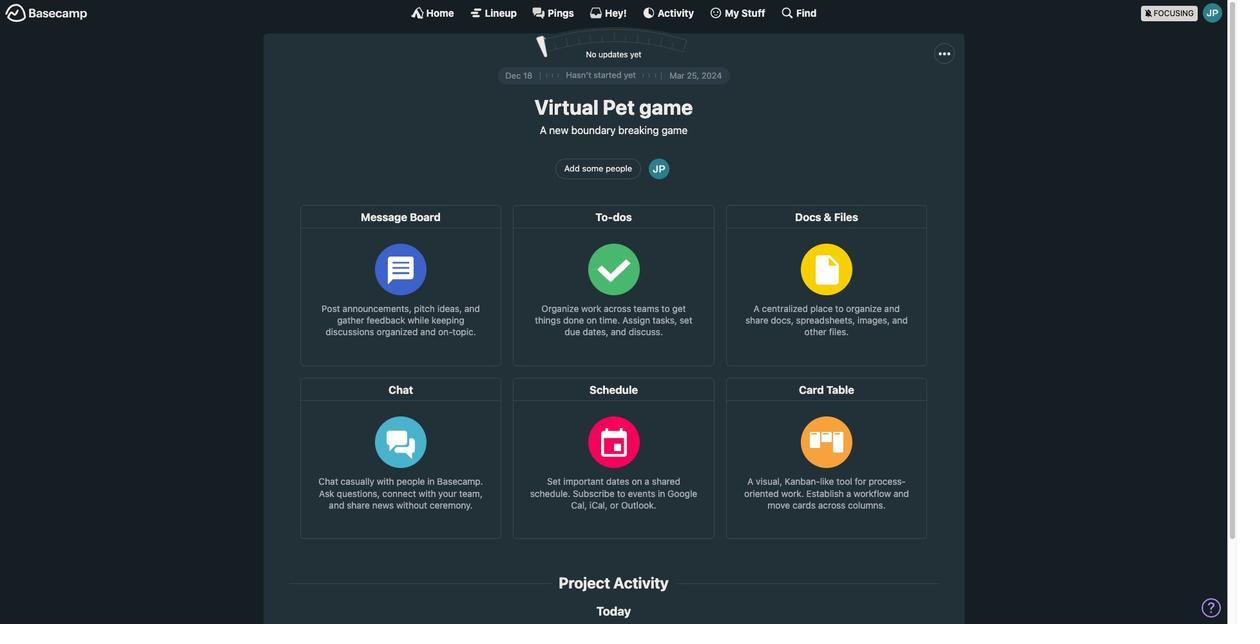 Task type: vqa. For each thing, say whether or not it's contained in the screenshot.
Lineup link
yes



Task type: describe. For each thing, give the bounding box(es) containing it.
virtual pet game a new boundary breaking game
[[535, 95, 693, 136]]

my stuff button
[[710, 6, 766, 19]]

2024
[[702, 70, 722, 80]]

some
[[582, 163, 604, 173]]

my
[[725, 7, 740, 18]]

switch accounts image
[[5, 3, 88, 23]]

hasn't
[[566, 70, 592, 80]]

hasn't started yet
[[566, 70, 636, 80]]

a
[[540, 124, 547, 136]]

no updates yet
[[586, 49, 642, 59]]

0 vertical spatial game
[[640, 95, 693, 119]]

1 vertical spatial game
[[662, 124, 688, 136]]

1 vertical spatial activity
[[614, 574, 669, 592]]

started
[[594, 70, 622, 80]]

today
[[597, 604, 631, 618]]

activity link
[[643, 6, 694, 19]]

turn off
[[641, 33, 672, 44]]

dec 18
[[506, 70, 533, 80]]

home
[[427, 7, 454, 18]]

turn off link
[[632, 28, 681, 49]]

lineup link
[[470, 6, 517, 19]]

pet
[[603, 95, 635, 119]]

yet for hasn't started yet
[[624, 70, 636, 80]]

focusing
[[1154, 8, 1195, 18]]

my stuff
[[725, 7, 766, 18]]

needle
[[594, 33, 621, 44]]

james peterson image inside focusing popup button
[[1204, 3, 1223, 23]]

move the needle
[[556, 33, 621, 44]]



Task type: locate. For each thing, give the bounding box(es) containing it.
game down mar
[[640, 95, 693, 119]]

james peterson image right focusing
[[1204, 3, 1223, 23]]

main element
[[0, 0, 1228, 25]]

activity up today
[[614, 574, 669, 592]]

0 horizontal spatial james peterson image
[[649, 158, 670, 179]]

1 vertical spatial yet
[[624, 70, 636, 80]]

pings button
[[533, 6, 574, 19]]

james peterson image
[[1204, 3, 1223, 23], [649, 158, 670, 179]]

mar 25, 2024
[[670, 70, 722, 80]]

activity inside main element
[[658, 7, 694, 18]]

add
[[565, 163, 580, 173]]

yet right started
[[624, 70, 636, 80]]

turn
[[641, 33, 659, 44]]

25,
[[687, 70, 700, 80]]

breaking
[[619, 124, 659, 136]]

project
[[559, 574, 611, 592]]

game right breaking
[[662, 124, 688, 136]]

james peterson image right people
[[649, 158, 670, 179]]

new
[[550, 124, 569, 136]]

1 horizontal spatial james peterson image
[[1204, 3, 1223, 23]]

home link
[[411, 6, 454, 19]]

add some people
[[565, 163, 633, 173]]

0 vertical spatial activity
[[658, 7, 694, 18]]

find
[[797, 7, 817, 18]]

boundary
[[572, 124, 616, 136]]

0 vertical spatial yet
[[631, 49, 642, 59]]

move the needle link
[[547, 28, 630, 49]]

focusing button
[[1142, 0, 1228, 25]]

off
[[661, 33, 672, 44]]

yet
[[631, 49, 642, 59], [624, 70, 636, 80]]

game
[[640, 95, 693, 119], [662, 124, 688, 136]]

no
[[586, 49, 597, 59]]

mar
[[670, 70, 685, 80]]

activity
[[658, 7, 694, 18], [614, 574, 669, 592]]

yet for no updates yet
[[631, 49, 642, 59]]

updates
[[599, 49, 628, 59]]

project activity
[[559, 574, 669, 592]]

dec
[[506, 70, 521, 80]]

pings
[[548, 7, 574, 18]]

stuff
[[742, 7, 766, 18]]

people
[[606, 163, 633, 173]]

lineup
[[485, 7, 517, 18]]

find button
[[781, 6, 817, 19]]

activity up off
[[658, 7, 694, 18]]

hey!
[[605, 7, 627, 18]]

0 vertical spatial james peterson image
[[1204, 3, 1223, 23]]

add some people link
[[556, 158, 642, 179]]

virtual
[[535, 95, 599, 119]]

move
[[556, 33, 577, 44]]

18
[[523, 70, 533, 80]]

hey! button
[[590, 6, 627, 19]]

1 vertical spatial james peterson image
[[649, 158, 670, 179]]

yet down turn
[[631, 49, 642, 59]]

the
[[580, 33, 592, 44]]



